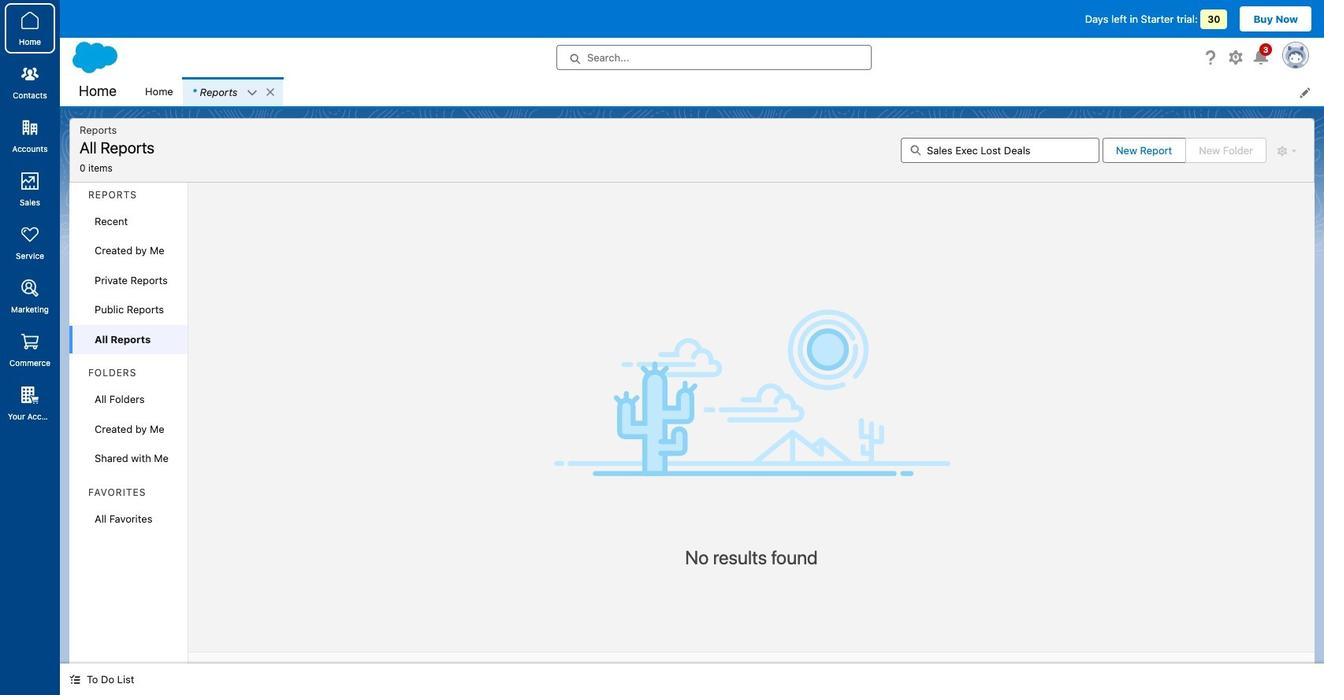 Task type: locate. For each thing, give the bounding box(es) containing it.
list item
[[183, 77, 283, 106]]

text default image
[[247, 87, 258, 98], [69, 675, 80, 686]]

list
[[136, 77, 1324, 106]]

1 vertical spatial text default image
[[69, 675, 80, 686]]

0 horizontal spatial text default image
[[69, 675, 80, 686]]

1 horizontal spatial text default image
[[247, 87, 258, 98]]



Task type: describe. For each thing, give the bounding box(es) containing it.
text default image
[[265, 87, 276, 98]]

0 vertical spatial text default image
[[247, 87, 258, 98]]

Search all reports... text field
[[901, 138, 1099, 163]]



Task type: vqa. For each thing, say whether or not it's contained in the screenshot.
Select an Option text box
no



